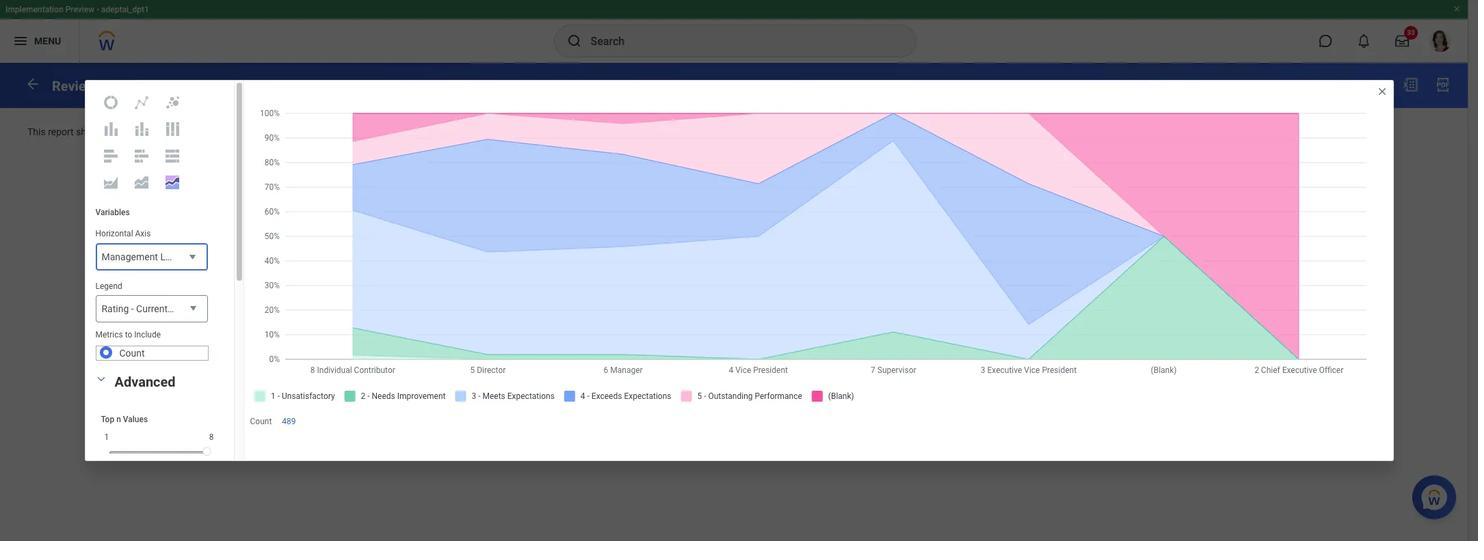 Task type: describe. For each thing, give the bounding box(es) containing it.
given
[[299, 126, 321, 137]]

close chart settings image
[[1377, 86, 1388, 97]]

to
[[125, 330, 132, 340]]

etc.)
[[572, 126, 591, 137]]

variables group
[[85, 197, 219, 371]]

this report shows the count of employees that were assigned a given review rating (meets expectations, exceeds expectations etc.) during the last review cycle. (prompts on supervisory organization and include subordinate organizations and is used on the "prompted" manager dashboard).
[[27, 126, 1266, 137]]

1 vertical spatial count
[[250, 418, 272, 427]]

a
[[291, 126, 296, 137]]

count inside metrics to include group
[[119, 348, 145, 359]]

management level
[[102, 251, 183, 262]]

variables
[[95, 208, 130, 218]]

stacked column image
[[133, 121, 150, 138]]

1 the from the left
[[106, 126, 120, 137]]

preview
[[65, 5, 95, 14]]

organizations
[[982, 126, 1041, 137]]

management
[[102, 251, 158, 262]]

shows
[[76, 126, 104, 137]]

stacked bar image
[[133, 148, 150, 164]]

bubble image
[[164, 95, 181, 111]]

line image
[[133, 95, 150, 111]]

supervisory
[[768, 126, 818, 137]]

management level button
[[95, 243, 208, 272]]

rating inside main content
[[356, 126, 383, 137]]

ratings
[[99, 78, 146, 94]]

horizontal axis
[[95, 229, 151, 239]]

rating - current normalized button
[[95, 295, 219, 323]]

search image
[[566, 33, 583, 49]]

notifications large image
[[1357, 34, 1371, 48]]

of
[[149, 126, 157, 137]]

8
[[209, 433, 214, 442]]

include inside the review ratings summary main content
[[895, 126, 926, 137]]

were
[[227, 126, 248, 137]]

metrics
[[95, 330, 123, 340]]

axis
[[135, 229, 151, 239]]

inbox large image
[[1396, 34, 1409, 48]]

previous page image
[[25, 76, 41, 92]]

subordinate
[[929, 126, 980, 137]]

0 vertical spatial review
[[52, 78, 96, 94]]

manager
[[1173, 126, 1211, 137]]

implementation
[[5, 5, 63, 14]]

legend group
[[95, 281, 219, 323]]

expectations,
[[418, 126, 475, 137]]

rating - current normalized
[[102, 303, 219, 314]]

3 the from the left
[[1108, 126, 1121, 137]]

rating inside 'popup button'
[[102, 303, 129, 314]]

stacked area image
[[133, 174, 150, 191]]

organization
[[821, 126, 875, 137]]

2 on from the left
[[1095, 126, 1105, 137]]

- inside banner
[[97, 5, 99, 14]]

metrics to include group
[[95, 329, 208, 361]]

1 vertical spatial review
[[324, 126, 354, 137]]

1
[[104, 433, 109, 442]]

cycle.
[[686, 126, 711, 137]]

advanced group
[[91, 371, 223, 542]]



Task type: vqa. For each thing, say whether or not it's contained in the screenshot.
Top
yes



Task type: locate. For each thing, give the bounding box(es) containing it.
overlaid area image
[[103, 174, 119, 191]]

489 button
[[282, 417, 298, 428]]

0 horizontal spatial -
[[97, 5, 99, 14]]

normalized
[[170, 303, 219, 314]]

1 and from the left
[[877, 126, 893, 137]]

review right 'previous page' image
[[52, 78, 96, 94]]

0 horizontal spatial review
[[52, 78, 96, 94]]

review right given
[[324, 126, 354, 137]]

0 horizontal spatial rating
[[102, 303, 129, 314]]

1 on from the left
[[755, 126, 766, 137]]

that
[[208, 126, 225, 137]]

horizontal
[[95, 229, 133, 239]]

implementation preview -   adeptai_dpt1
[[5, 5, 149, 14]]

top
[[101, 415, 114, 425]]

0 horizontal spatial on
[[755, 126, 766, 137]]

and left is
[[1044, 126, 1060, 137]]

summary
[[150, 78, 209, 94]]

0 horizontal spatial and
[[877, 126, 893, 137]]

advanced button
[[115, 374, 176, 390]]

-
[[97, 5, 99, 14], [131, 303, 134, 314]]

values
[[123, 415, 148, 425]]

is
[[1062, 126, 1069, 137]]

the
[[106, 126, 120, 137], [623, 126, 636, 137], [1108, 126, 1121, 137]]

1 horizontal spatial review
[[324, 126, 354, 137]]

advanced
[[115, 374, 176, 390]]

last
[[638, 126, 654, 137]]

rating
[[356, 126, 383, 137], [102, 303, 129, 314]]

count
[[122, 126, 146, 137]]

2 horizontal spatial the
[[1108, 126, 1121, 137]]

review
[[656, 126, 684, 137]]

clustered bar image
[[103, 148, 119, 164]]

100% column image
[[164, 121, 181, 138]]

the left last
[[623, 126, 636, 137]]

top n values group
[[101, 414, 217, 460]]

horizontal axis group
[[95, 229, 208, 272]]

1 vertical spatial -
[[131, 303, 134, 314]]

include
[[895, 126, 926, 137], [134, 330, 161, 340]]

0 horizontal spatial the
[[106, 126, 120, 137]]

on right (prompts
[[755, 126, 766, 137]]

clustered column image
[[103, 121, 119, 138]]

metrics to include
[[95, 330, 161, 340]]

0 vertical spatial count
[[119, 348, 145, 359]]

count down 'to'
[[119, 348, 145, 359]]

on right used
[[1095, 126, 1105, 137]]

0 horizontal spatial include
[[134, 330, 161, 340]]

rating down legend
[[102, 303, 129, 314]]

1 horizontal spatial count
[[250, 418, 272, 427]]

legend
[[95, 282, 122, 291]]

expectations
[[515, 126, 569, 137]]

advanced dialog
[[84, 80, 1394, 542]]

chevron down image
[[93, 375, 109, 384]]

exceeds
[[477, 126, 512, 137]]

this
[[27, 126, 46, 137]]

current
[[136, 303, 168, 314]]

0 vertical spatial -
[[97, 5, 99, 14]]

review ratings summary link
[[52, 78, 209, 94]]

employees
[[160, 126, 206, 137]]

count left 489
[[250, 418, 272, 427]]

0 horizontal spatial count
[[119, 348, 145, 359]]

1 horizontal spatial the
[[623, 126, 636, 137]]

1 horizontal spatial and
[[1044, 126, 1060, 137]]

rating left (meets
[[356, 126, 383, 137]]

489
[[282, 418, 296, 427]]

(meets
[[386, 126, 416, 137]]

n
[[116, 415, 121, 425]]

used
[[1072, 126, 1092, 137]]

2 the from the left
[[623, 126, 636, 137]]

top n values
[[101, 415, 148, 425]]

include inside metrics to include group
[[134, 330, 161, 340]]

on
[[755, 126, 766, 137], [1095, 126, 1105, 137]]

1 horizontal spatial on
[[1095, 126, 1105, 137]]

and
[[877, 126, 893, 137], [1044, 126, 1060, 137]]

"prompted"
[[1124, 126, 1171, 137]]

include left subordinate
[[895, 126, 926, 137]]

include right 'to'
[[134, 330, 161, 340]]

count
[[119, 348, 145, 359], [250, 418, 272, 427]]

during
[[593, 126, 620, 137]]

review
[[52, 78, 96, 94], [324, 126, 354, 137]]

review ratings summary
[[52, 78, 209, 94]]

the left count
[[106, 126, 120, 137]]

100% bar image
[[164, 148, 181, 164]]

(prompts
[[713, 126, 753, 137]]

assigned
[[250, 126, 289, 137]]

review ratings summary main content
[[0, 63, 1468, 177]]

0 vertical spatial include
[[895, 126, 926, 137]]

1 vertical spatial rating
[[102, 303, 129, 314]]

donut image
[[103, 95, 119, 111]]

- left "current"
[[131, 303, 134, 314]]

1 horizontal spatial include
[[895, 126, 926, 137]]

export to excel image
[[1403, 77, 1419, 93]]

2 and from the left
[[1044, 126, 1060, 137]]

1 vertical spatial include
[[134, 330, 161, 340]]

profile logan mcneil element
[[1422, 26, 1460, 56]]

dashboard).
[[1214, 126, 1266, 137]]

level
[[160, 251, 183, 262]]

1 horizontal spatial rating
[[356, 126, 383, 137]]

the right used
[[1108, 126, 1121, 137]]

view printable version (pdf) image
[[1435, 77, 1452, 93]]

close environment banner image
[[1453, 5, 1461, 13]]

0 vertical spatial rating
[[356, 126, 383, 137]]

report
[[48, 126, 74, 137]]

and right organization
[[877, 126, 893, 137]]

- right preview
[[97, 5, 99, 14]]

100% area image
[[164, 174, 181, 191]]

- inside 'popup button'
[[131, 303, 134, 314]]

adeptai_dpt1
[[101, 5, 149, 14]]

implementation preview -   adeptai_dpt1 banner
[[0, 0, 1468, 63]]

1 horizontal spatial -
[[131, 303, 134, 314]]



